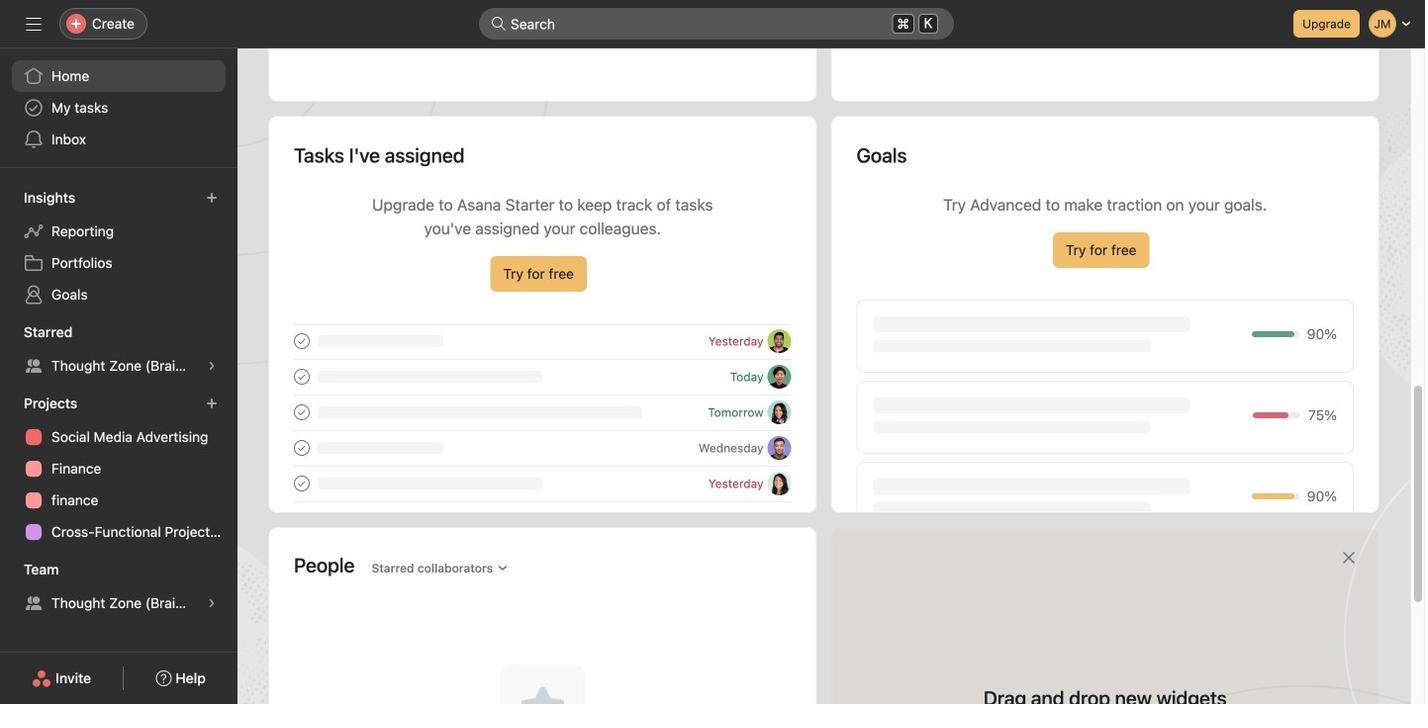 Task type: locate. For each thing, give the bounding box(es) containing it.
see details, thought zone (brainstorm space) image inside the teams element
[[206, 598, 218, 610]]

starred element
[[0, 315, 238, 386]]

see details, thought zone (brainstorm space) image
[[206, 360, 218, 372], [206, 598, 218, 610]]

1 see details, thought zone (brainstorm space) image from the top
[[206, 360, 218, 372]]

None field
[[479, 8, 954, 40]]

1 vertical spatial see details, thought zone (brainstorm space) image
[[206, 598, 218, 610]]

prominent image
[[491, 16, 507, 32]]

2 see details, thought zone (brainstorm space) image from the top
[[206, 598, 218, 610]]

projects element
[[0, 386, 238, 552]]

see details, thought zone (brainstorm space) image for the teams element
[[206, 598, 218, 610]]

0 vertical spatial see details, thought zone (brainstorm space) image
[[206, 360, 218, 372]]

see details, thought zone (brainstorm space) image inside starred element
[[206, 360, 218, 372]]

Search tasks, projects, and more text field
[[479, 8, 954, 40]]



Task type: describe. For each thing, give the bounding box(es) containing it.
global element
[[0, 49, 238, 167]]

new insights image
[[206, 192, 218, 204]]

insights element
[[0, 180, 238, 315]]

new project or portfolio image
[[206, 398, 218, 410]]

dismiss image
[[1341, 550, 1357, 566]]

see details, thought zone (brainstorm space) image for starred element
[[206, 360, 218, 372]]

teams element
[[0, 552, 238, 624]]

hide sidebar image
[[26, 16, 42, 32]]



Task type: vqa. For each thing, say whether or not it's contained in the screenshot.
'left'
no



